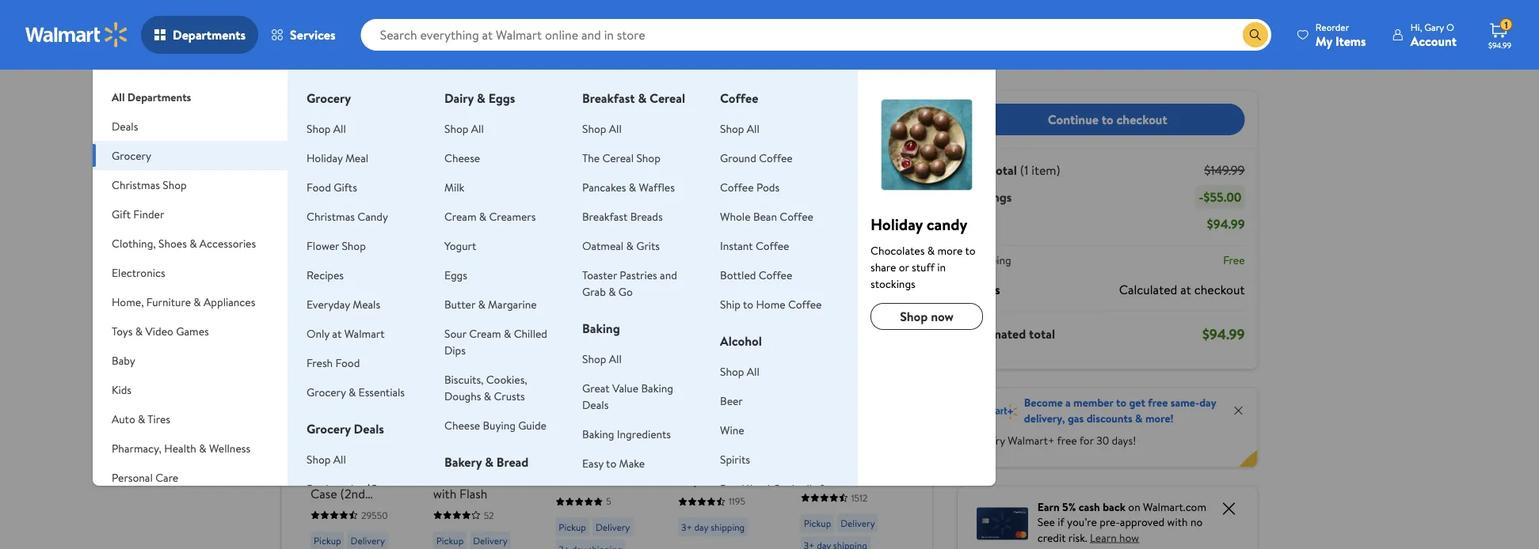 Task type: vqa. For each thing, say whether or not it's contained in the screenshot.
Rouge
no



Task type: locate. For each thing, give the bounding box(es) containing it.
items
[[1335, 32, 1366, 50]]

gas
[[1068, 411, 1084, 426]]

1 horizontal spatial add to cart image
[[442, 366, 461, 385]]

add up doughs in the left bottom of the page
[[461, 368, 480, 383]]

1 vertical spatial food
[[335, 355, 360, 371]]

1 horizontal spatial eggs
[[488, 90, 515, 107]]

0 vertical spatial day
[[1199, 395, 1216, 411]]

shop all link down $129.00
[[307, 452, 346, 467]]

add inside now $99.00 group
[[338, 368, 358, 383]]

1 horizontal spatial food
[[335, 355, 360, 371]]

3 seller from the left
[[582, 268, 604, 281]]

shop all
[[307, 121, 346, 136], [444, 121, 484, 136], [582, 121, 622, 136], [720, 121, 760, 136], [582, 351, 622, 367], [720, 364, 760, 379], [307, 452, 346, 467], [444, 485, 484, 501]]

christmas for christmas candy
[[307, 209, 355, 224]]

seller left share
[[827, 268, 849, 281]]

tie
[[555, 506, 571, 523]]

1 horizontal spatial walmart
[[426, 29, 467, 44]]

christmas
[[112, 177, 160, 192], [307, 209, 355, 224]]

estimated total
[[970, 326, 1055, 343]]

checkout inside button
[[1117, 111, 1167, 128]]

sour cream & chilled dips
[[444, 326, 547, 358]]

0 horizontal spatial cereal
[[602, 150, 634, 166]]

add to cart image inside now $19.88 group
[[442, 366, 461, 385]]

2 year from the top
[[437, 113, 458, 128]]

add inside $14.00 group
[[583, 368, 603, 383]]

deals
[[112, 118, 138, 134], [582, 397, 609, 413], [354, 421, 384, 438], [307, 481, 333, 497]]

shop all for coffee
[[720, 121, 760, 136]]

baking for baking ingredients
[[582, 427, 614, 442]]

delivery down 5
[[595, 520, 630, 534]]

0 vertical spatial at
[[542, 67, 550, 80]]

best seller for justice
[[562, 268, 604, 281]]

shop left now
[[900, 308, 928, 326]]

cream & creamers
[[444, 209, 536, 224]]

1 apple from the left
[[310, 450, 342, 467]]

and
[[660, 267, 677, 283], [715, 506, 734, 523]]

shop down the christmas candy link
[[342, 238, 366, 253]]

day inside become a member to get free same-day delivery, gas discounts & more!
[[1199, 395, 1216, 411]]

0 vertical spatial checkout
[[1117, 111, 1167, 128]]

shop all link up great on the left bottom of the page
[[582, 351, 622, 367]]

1 vertical spatial at
[[1180, 281, 1191, 298]]

holiday inside holiday candy chocolates & more to share or stuff in stockings
[[871, 213, 923, 235]]

delivery for justice
[[595, 520, 630, 534]]

0 vertical spatial cheese
[[444, 150, 480, 166]]

butter
[[444, 297, 475, 312]]

at right selected
[[542, 67, 550, 80]]

all down $129.00
[[333, 452, 346, 467]]

more!
[[1145, 411, 1174, 426]]

beer link
[[720, 393, 743, 409]]

0 vertical spatial holiday
[[307, 150, 343, 166]]

departments up deals dropdown button
[[127, 89, 191, 105]]

at right calculated
[[1180, 281, 1191, 298]]

with left under
[[310, 467, 334, 485]]

banner containing become a member to get free same-day delivery, gas discounts & more!
[[958, 389, 1258, 468]]

best seller inside $14.00 group
[[562, 268, 604, 281]]

1 vertical spatial breakfast
[[582, 209, 628, 224]]

add button inside now $19.88 group
[[435, 363, 493, 389]]

cookies,
[[486, 372, 527, 387]]

single
[[678, 454, 711, 471]]

shop all link down alcohol
[[720, 364, 760, 379]]

0 horizontal spatial food
[[307, 179, 331, 195]]

spirits
[[720, 452, 750, 467]]

& left crusts
[[484, 389, 491, 404]]

plan down option
[[461, 88, 481, 103]]

& inside sour cream & chilled dips
[[504, 326, 511, 341]]

& up 'the cereal shop' link at the top of the page
[[638, 90, 647, 107]]

2 horizontal spatial with
[[1167, 515, 1188, 530]]

shop up the
[[582, 121, 606, 136]]

same-
[[1171, 395, 1199, 411]]

add button inside $187.00 group
[[680, 363, 738, 389]]

1 horizontal spatial with
[[433, 485, 456, 502]]

free inside become a member to get free same-day delivery, gas discounts & more!
[[1148, 395, 1168, 411]]

with inside 'see if you're pre-approved with no credit risk.'
[[1167, 515, 1188, 530]]

shop all link for baking
[[582, 351, 622, 367]]

banner
[[958, 389, 1258, 468]]

0 vertical spatial a
[[552, 67, 556, 80]]

now left $86.88
[[800, 412, 829, 432]]

shop all down 35mm
[[444, 485, 484, 501]]

1 vertical spatial checkout
[[1194, 281, 1245, 298]]

best for $99.00
[[316, 268, 335, 281]]

to inside become a member to get free same-day delivery, gas discounts & more!
[[1116, 395, 1126, 411]]

1 horizontal spatial checkout
[[1194, 281, 1245, 298]]

2 now from the left
[[433, 412, 461, 432]]

2 apple from the left
[[800, 450, 832, 467]]

day left close walmart plus section icon
[[1199, 395, 1216, 411]]

add button inside $14.00 group
[[558, 363, 616, 389]]

1 vertical spatial cheese
[[444, 418, 480, 433]]

to right ship
[[743, 297, 753, 312]]

shop all link up holiday meal 'link'
[[307, 121, 346, 136]]

breakfast down pancakes
[[582, 209, 628, 224]]

best inside now $19.88 group
[[439, 268, 457, 281]]

for left 30
[[1080, 433, 1094, 449]]

2 horizontal spatial at
[[1180, 281, 1191, 298]]

holiday for candy
[[871, 213, 923, 235]]

1 vertical spatial day
[[694, 520, 708, 534]]

cream right sour
[[469, 326, 501, 341]]

cheese up milk link
[[444, 150, 480, 166]]

under
[[336, 481, 363, 497]]

maker,
[[678, 488, 714, 506]]

food left gifts
[[307, 179, 331, 195]]

2 plan from the top
[[460, 113, 480, 128]]

christmas shop
[[112, 177, 187, 192]]

1 horizontal spatial day
[[1199, 395, 1216, 411]]

holiday up chocolates
[[871, 213, 923, 235]]

pickup inside now $86.88 group
[[803, 517, 831, 530]]

2 horizontal spatial for
[[1080, 433, 1094, 449]]

1 seller from the left
[[337, 268, 359, 281]]

0 horizontal spatial walmart
[[344, 326, 385, 341]]

0 horizontal spatial with
[[310, 467, 334, 485]]

all up holiday meal 'link'
[[333, 121, 346, 136]]

0 horizontal spatial christmas
[[112, 177, 160, 192]]

1 now from the left
[[310, 412, 339, 432]]

1 cheese from the top
[[444, 150, 480, 166]]

deals down great on the left bottom of the page
[[582, 397, 609, 413]]

pickup down crossbody,
[[558, 520, 586, 534]]

0 vertical spatial $94.99
[[1488, 40, 1512, 50]]

free
[[1148, 395, 1168, 411], [1057, 433, 1077, 449]]

1 vertical spatial and
[[715, 506, 734, 523]]

best for $19.88
[[439, 268, 457, 281]]

add button for $19.88
[[435, 363, 493, 389]]

baking for baking
[[582, 320, 620, 337]]

4 seller from the left
[[827, 268, 849, 281]]

1 horizontal spatial for
[[754, 157, 768, 173]]

0 horizontal spatial day
[[694, 520, 708, 534]]

3 best seller from the left
[[562, 268, 604, 281]]

share
[[871, 259, 896, 275]]

shop up waffles
[[636, 150, 660, 166]]

baking down grab
[[582, 320, 620, 337]]

pancakes & waffles
[[582, 179, 675, 195]]

discounts
[[1087, 411, 1133, 426]]

best inside $14.00 group
[[562, 268, 580, 281]]

1 breakfast from the top
[[582, 90, 635, 107]]

0 vertical spatial gift
[[112, 206, 131, 222]]

all for grocery
[[333, 121, 346, 136]]

2 vertical spatial at
[[332, 326, 342, 341]]

2 breakfast from the top
[[582, 209, 628, 224]]

2 add button from the left
[[435, 363, 493, 389]]

& left tires
[[138, 412, 145, 427]]

add to cart image
[[319, 366, 338, 385], [442, 366, 461, 385], [564, 366, 583, 385]]

1 horizontal spatial holiday
[[871, 213, 923, 235]]

delivery
[[840, 517, 875, 530], [595, 520, 630, 534], [350, 534, 385, 548], [473, 534, 507, 548]]

0 horizontal spatial checkout
[[1117, 111, 1167, 128]]

1 vertical spatial baking
[[641, 381, 673, 396]]

for right save
[[754, 157, 768, 173]]

1 plan from the top
[[461, 88, 481, 103]]

year for 3-
[[438, 88, 458, 103]]

cereal right the
[[602, 150, 634, 166]]

0 vertical spatial baking
[[582, 320, 620, 337]]

pickup for $19.88
[[436, 534, 463, 548]]

deals up airpods
[[354, 421, 384, 438]]

more
[[937, 243, 963, 258]]

2 horizontal spatial now
[[800, 412, 829, 432]]

2 vertical spatial for
[[1080, 433, 1094, 449]]

2 vertical spatial baking
[[582, 427, 614, 442]]

spirits link
[[720, 452, 750, 467]]

(2nd
[[340, 485, 365, 502]]

whole
[[720, 209, 751, 224]]

1 vertical spatial gift
[[301, 229, 326, 249]]

with left flash
[[433, 485, 456, 502]]

remove
[[659, 157, 698, 173]]

1 vertical spatial holiday
[[871, 213, 923, 235]]

& up the stuff in the right of the page
[[927, 243, 935, 258]]

0 vertical spatial christmas
[[112, 177, 160, 192]]

cappuccino
[[678, 523, 743, 541]]

only at walmart
[[307, 326, 385, 341]]

christmas up gift finder
[[112, 177, 160, 192]]

baby button
[[93, 346, 288, 375]]

1 horizontal spatial gift
[[301, 229, 326, 249]]

$187.00 group
[[678, 259, 772, 550]]

seller
[[337, 268, 359, 281], [460, 268, 482, 281], [582, 268, 604, 281], [827, 268, 849, 281]]

0 horizontal spatial at
[[332, 326, 342, 341]]

protection
[[469, 29, 521, 44]]

with inside now $99.00 $129.00 apple airpods with charging case (2nd generation)
[[310, 467, 334, 485]]

add button for justice
[[558, 363, 616, 389]]

shop up great on the left bottom of the page
[[582, 351, 606, 367]]

airpods
[[345, 450, 388, 467]]

add left value
[[583, 368, 603, 383]]

0 horizontal spatial add to cart image
[[319, 366, 338, 385]]

shop all link for alcohol
[[720, 364, 760, 379]]

2 seller from the left
[[460, 268, 482, 281]]

breakfast for breakfast & cereal
[[582, 90, 635, 107]]

all up ground coffee link
[[747, 121, 760, 136]]

biscuits, cookies, doughs & crusts
[[444, 372, 527, 404]]

delivery for $99.00
[[350, 534, 385, 548]]

now inside now $99.00 $129.00 apple airpods with charging case (2nd generation)
[[310, 412, 339, 432]]

shop all link
[[307, 121, 346, 136], [444, 121, 484, 136], [582, 121, 622, 136], [720, 121, 760, 136], [582, 351, 622, 367], [720, 364, 760, 379], [307, 452, 346, 467], [444, 485, 484, 501]]

shop down $129.00
[[307, 452, 331, 467]]

shop all for alcohol
[[720, 364, 760, 379]]

0 vertical spatial breakfast
[[582, 90, 635, 107]]

& left chilled
[[504, 326, 511, 341]]

eggs up butter on the bottom left
[[444, 267, 467, 283]]

0 horizontal spatial k-
[[716, 436, 728, 454]]

eggs up $8.00
[[488, 90, 515, 107]]

toaster pastries and grab & go link
[[582, 267, 677, 299]]

best inside now $86.88 group
[[807, 268, 825, 281]]

1512
[[851, 491, 867, 505]]

personal
[[112, 470, 153, 486]]

shop all link for breakfast & cereal
[[582, 121, 622, 136]]

bread
[[497, 454, 529, 471]]

to right easy
[[606, 456, 616, 471]]

to for continue to checkout
[[1102, 111, 1113, 128]]

2 best from the left
[[439, 268, 457, 281]]

cream up yogurt
[[444, 209, 476, 224]]

shop all for baking
[[582, 351, 622, 367]]

year down dairy
[[437, 113, 458, 128]]

year down one
[[438, 88, 458, 103]]

best seller for $19.88
[[439, 268, 482, 281]]

0 vertical spatial food
[[307, 179, 331, 195]]

to for ship to home coffee
[[743, 297, 753, 312]]

1 vertical spatial year
[[437, 113, 458, 128]]

keurig
[[678, 436, 713, 454]]

0 vertical spatial year
[[438, 88, 458, 103]]

best down flower
[[316, 268, 335, 281]]

everyday meals
[[307, 297, 380, 312]]

cheese down doughs in the left bottom of the page
[[444, 418, 480, 433]]

delivery inside $14.00 group
[[595, 520, 630, 534]]

shop all link for dairy & eggs
[[444, 121, 484, 136]]

walmart+
[[1008, 433, 1055, 449]]

3 add button from the left
[[558, 363, 616, 389]]

gift left finder
[[112, 206, 131, 222]]

serve
[[714, 454, 745, 471]]

with for now
[[310, 467, 334, 485]]

1 horizontal spatial apple
[[800, 450, 832, 467]]

$187.00
[[678, 412, 724, 432]]

& left creamers
[[479, 209, 487, 224]]

at
[[542, 67, 550, 80], [1180, 281, 1191, 298], [332, 326, 342, 341]]

2 best seller from the left
[[439, 268, 482, 281]]

1 year from the top
[[438, 88, 458, 103]]

2 cheese from the top
[[444, 418, 480, 433]]

fresh food link
[[307, 355, 360, 371]]

holiday up food gifts
[[307, 150, 343, 166]]

maker
[[678, 506, 712, 523]]

all inside all departments link
[[112, 89, 125, 105]]

pickup down generation)
[[313, 534, 341, 548]]

pickup down flash
[[436, 534, 463, 548]]

pre-mixed cocktails & hard seltzers
[[720, 481, 827, 513]]

shop down grocery dropdown button
[[163, 177, 187, 192]]

personal care
[[112, 470, 178, 486]]

breakfast up the cereal shop
[[582, 90, 635, 107]]

$14.00 justice girls micro mini dome crossbody, pink tie dye
[[555, 412, 642, 523]]

baking up mini
[[582, 427, 614, 442]]

best seller inside now $19.88 group
[[439, 268, 482, 281]]

now for now $99.00
[[310, 412, 339, 432]]

pickup inside $14.00 group
[[558, 520, 586, 534]]

year for 2-
[[437, 113, 458, 128]]

shop all up holiday meal 'link'
[[307, 121, 346, 136]]

best seller inside now $99.00 group
[[316, 268, 359, 281]]

at for only at walmart
[[332, 326, 342, 341]]

eggs link
[[444, 267, 467, 283]]

auto & tires
[[112, 412, 170, 427]]

1 add to cart image from the left
[[319, 366, 338, 385]]

with for see
[[1167, 515, 1188, 530]]

& right dairy
[[477, 90, 485, 107]]

cheese for cheese buying guide
[[444, 418, 480, 433]]

1 vertical spatial christmas
[[307, 209, 355, 224]]

0 horizontal spatial for
[[364, 229, 383, 249]]

sour
[[444, 326, 466, 341]]

shop all link up ground
[[720, 121, 760, 136]]

grocery deals
[[307, 421, 384, 438]]

shop down 35mm
[[444, 485, 469, 501]]

1 horizontal spatial a
[[1065, 395, 1071, 411]]

apple inside apple airtag - 4 pack
[[800, 450, 832, 467]]

1 vertical spatial a
[[1065, 395, 1071, 411]]

best inside now $99.00 group
[[316, 268, 335, 281]]

$94.99 down calculated at checkout
[[1202, 324, 1245, 344]]

oatmeal & grits
[[582, 238, 660, 253]]

a right become
[[1065, 395, 1071, 411]]

shoes
[[158, 236, 187, 251]]

0 vertical spatial and
[[660, 267, 677, 283]]

0 horizontal spatial apple
[[310, 450, 342, 467]]

1 vertical spatial eggs
[[444, 267, 467, 283]]

shop all for breakfast & cereal
[[582, 121, 622, 136]]

0 horizontal spatial gift
[[112, 206, 131, 222]]

credit
[[1038, 530, 1066, 546]]

add inside now $19.88 group
[[461, 368, 480, 383]]

all for breakfast & cereal
[[609, 121, 622, 136]]

delivery inside now $19.88 group
[[473, 534, 507, 548]]

cereal up remove
[[650, 90, 685, 107]]

1 vertical spatial free
[[1057, 433, 1077, 449]]

pickup down cocktails
[[803, 517, 831, 530]]

& inside become a member to get free same-day delivery, gas discounts & more!
[[1135, 411, 1143, 426]]

3 best from the left
[[562, 268, 580, 281]]

pack
[[800, 467, 826, 485]]

seller for $99.00
[[337, 268, 359, 281]]

0 horizontal spatial holiday
[[307, 150, 343, 166]]

pickup inside now $19.88 group
[[436, 534, 463, 548]]

clothing,
[[112, 236, 156, 251]]

1 vertical spatial departments
[[127, 89, 191, 105]]

seller down yogurt
[[460, 268, 482, 281]]

2 add to cart image from the left
[[442, 366, 461, 385]]

cheese buying guide
[[444, 418, 547, 433]]

best for justice
[[562, 268, 580, 281]]

0 horizontal spatial now
[[310, 412, 339, 432]]

estimated
[[970, 326, 1026, 343]]

pickup inside now $99.00 group
[[313, 534, 341, 548]]

1 horizontal spatial at
[[542, 67, 550, 80]]

pancakes & waffles link
[[582, 179, 675, 195]]

k-
[[716, 436, 728, 454], [748, 454, 760, 471]]

& right cocktails
[[819, 481, 827, 497]]

1 horizontal spatial now
[[433, 412, 461, 432]]

seller up grab
[[582, 268, 604, 281]]

all up value
[[609, 351, 622, 367]]

grocery inside dropdown button
[[112, 148, 151, 163]]

grocery image
[[871, 89, 983, 201]]

delivery down 1512
[[840, 517, 875, 530]]

candy
[[927, 213, 968, 235]]

1 horizontal spatial christmas
[[307, 209, 355, 224]]

plan for $8.00
[[460, 113, 480, 128]]

to inside holiday candy chocolates & more to share or stuff in stockings
[[965, 243, 976, 258]]

shop all up the
[[582, 121, 622, 136]]

now down doughs in the left bottom of the page
[[433, 412, 461, 432]]

delivery inside now $99.00 group
[[350, 534, 385, 548]]

1 best from the left
[[316, 268, 335, 281]]

seller inside now $19.88 group
[[460, 268, 482, 281]]

0 vertical spatial cereal
[[650, 90, 685, 107]]

shop all down $129.00
[[307, 452, 346, 467]]

seller inside now $99.00 group
[[337, 268, 359, 281]]

& inside holiday candy chocolates & more to share or stuff in stockings
[[927, 243, 935, 258]]

departments up all departments link
[[173, 26, 246, 44]]

2 horizontal spatial add to cart image
[[564, 366, 583, 385]]

add to cart image inside $14.00 group
[[564, 366, 583, 385]]

pink
[[619, 488, 642, 506]]

for
[[754, 157, 768, 173], [364, 229, 383, 249], [1080, 433, 1094, 449]]

food right fresh
[[335, 355, 360, 371]]

apple down $129.00
[[310, 450, 342, 467]]

free down the gas
[[1057, 433, 1077, 449]]

now for now $19.88
[[433, 412, 461, 432]]

1 best seller from the left
[[316, 268, 359, 281]]

shop all link up cheese link
[[444, 121, 484, 136]]

add up grocery & essentials link
[[338, 368, 358, 383]]

& right 'furniture'
[[194, 294, 201, 310]]

1 vertical spatial cereal
[[602, 150, 634, 166]]

4 add button from the left
[[680, 363, 738, 389]]

3 add to cart image from the left
[[564, 366, 583, 385]]

delivery down 29550
[[350, 534, 385, 548]]

can
[[475, 67, 490, 80]]

gift inside gift finder dropdown button
[[112, 206, 131, 222]]

1 vertical spatial plan
[[460, 113, 480, 128]]

4 best seller from the left
[[807, 268, 849, 281]]

1 horizontal spatial k-
[[748, 454, 760, 471]]

walmart image
[[25, 22, 128, 48]]

0 vertical spatial plan
[[461, 88, 481, 103]]

0 vertical spatial free
[[1148, 395, 1168, 411]]

gift finder button
[[93, 200, 288, 229]]

1 vertical spatial walmart
[[344, 326, 385, 341]]

now inside now $19.88 $24.98 onn. reusable 35mm camera with flash
[[433, 412, 461, 432]]

0 horizontal spatial and
[[660, 267, 677, 283]]

1 horizontal spatial free
[[1148, 395, 1168, 411]]

best down yogurt
[[439, 268, 457, 281]]

add button for keurig
[[680, 363, 738, 389]]

all up 'the cereal shop' link at the top of the page
[[609, 121, 622, 136]]

home, furniture & appliances button
[[93, 288, 288, 317]]

checkout for calculated at checkout
[[1194, 281, 1245, 298]]

to inside button
[[1102, 111, 1113, 128]]

all for baking
[[609, 351, 622, 367]]

0 horizontal spatial a
[[552, 67, 556, 80]]

1 horizontal spatial and
[[715, 506, 734, 523]]

add for justice
[[583, 368, 603, 383]]

best seller down yogurt
[[439, 268, 482, 281]]

4 best from the left
[[807, 268, 825, 281]]

apple inside now $99.00 $129.00 apple airpods with charging case (2nd generation)
[[310, 450, 342, 467]]

hard
[[720, 498, 744, 513]]

get
[[1129, 395, 1145, 411]]

seller inside $14.00 group
[[582, 268, 604, 281]]

add button inside now $99.00 group
[[313, 363, 371, 389]]

1 vertical spatial cream
[[469, 326, 501, 341]]

deals under $5 link
[[307, 481, 378, 497]]

latte
[[717, 488, 746, 506]]

christmas inside dropdown button
[[112, 177, 160, 192]]

1 add button from the left
[[313, 363, 371, 389]]

4
[[880, 450, 888, 467]]

shop all for grocery deals
[[307, 452, 346, 467]]

checkout for continue to checkout
[[1117, 111, 1167, 128]]

flower shop
[[307, 238, 366, 253]]

0 vertical spatial for
[[754, 157, 768, 173]]

& right health
[[199, 441, 206, 456]]

only at walmart link
[[307, 326, 385, 341]]

fresh food
[[307, 355, 360, 371]]

add to cart image inside now $99.00 group
[[319, 366, 338, 385]]

pickup for $99.00
[[313, 534, 341, 548]]

now left the $99.00
[[310, 412, 339, 432]]

shop all down alcohol
[[720, 364, 760, 379]]

sour cream & chilled dips link
[[444, 326, 547, 358]]

shop all up great on the left bottom of the page
[[582, 351, 622, 367]]

add up beer
[[706, 368, 725, 383]]

on
[[1128, 499, 1140, 515]]

0 vertical spatial departments
[[173, 26, 246, 44]]

days!
[[1112, 433, 1136, 449]]

$149.99
[[1204, 162, 1245, 179]]

great value baking deals
[[582, 381, 673, 413]]

buying
[[483, 418, 516, 433]]



Task type: describe. For each thing, give the bounding box(es) containing it.
home
[[756, 297, 785, 312]]

grocery for grocery dropdown button
[[112, 148, 151, 163]]

the cereal shop link
[[582, 150, 660, 166]]

$55.00
[[1204, 189, 1242, 206]]

butter & margarine link
[[444, 297, 537, 312]]

become
[[1024, 395, 1063, 411]]

shipping
[[710, 520, 744, 534]]

all for coffee
[[747, 121, 760, 136]]

for inside button
[[754, 157, 768, 173]]

cream inside sour cream & chilled dips
[[469, 326, 501, 341]]

shop all link down 35mm
[[444, 485, 484, 501]]

shop up holiday meal 'link'
[[307, 121, 331, 136]]

& right toys
[[135, 324, 143, 339]]

close walmart plus section image
[[1232, 404, 1245, 417]]

and inside toaster pastries and grab & go
[[660, 267, 677, 283]]

& inside biscuits, cookies, doughs & crusts
[[484, 389, 491, 404]]

delivery inside now $86.88 group
[[840, 517, 875, 530]]

now $99.00 group
[[310, 259, 404, 550]]

0 vertical spatial walmart
[[426, 29, 467, 44]]

toaster
[[582, 267, 617, 283]]

walmart plus image
[[970, 404, 1018, 420]]

all for dairy & eggs
[[471, 121, 484, 136]]

shop all link for grocery
[[307, 121, 346, 136]]

1 vertical spatial for
[[364, 229, 383, 249]]

bean
[[753, 209, 777, 224]]

departments inside "dropdown button"
[[173, 26, 246, 44]]

3 now from the left
[[800, 412, 829, 432]]

subtotal (1 item)
[[970, 162, 1061, 179]]

1 vertical spatial $94.99
[[1207, 215, 1245, 233]]

all for grocery deals
[[333, 452, 346, 467]]

easy to make
[[582, 456, 645, 471]]

now $19.88 group
[[433, 259, 527, 550]]

save for later button
[[726, 152, 796, 178]]

gift for gift ideas for less
[[301, 229, 326, 249]]

accessories
[[200, 236, 256, 251]]

ground coffee link
[[720, 150, 793, 166]]

holiday meal
[[307, 150, 368, 166]]

try
[[991, 433, 1005, 449]]

breakfast for breakfast breads
[[582, 209, 628, 224]]

kids
[[112, 382, 132, 398]]

3+ day shipping
[[681, 520, 744, 534]]

dome
[[555, 471, 589, 488]]

add for $19.88
[[461, 368, 480, 383]]

$187.00 keurig k-cafe single serve k- cup coffee maker, latte maker and cappuccino maker
[[678, 412, 760, 550]]

$14.00
[[555, 412, 596, 432]]

all departments
[[112, 89, 191, 105]]

$14.00 group
[[555, 259, 649, 550]]

christmas for christmas shop
[[112, 177, 160, 192]]

reorder
[[1316, 20, 1349, 34]]

services
[[290, 26, 336, 44]]

reorder my items
[[1316, 20, 1366, 50]]

search icon image
[[1249, 29, 1262, 41]]

1 horizontal spatial cereal
[[650, 90, 685, 107]]

0 horizontal spatial eggs
[[444, 267, 467, 283]]

0 vertical spatial cream
[[444, 209, 476, 224]]

shop all for dairy & eggs
[[444, 121, 484, 136]]

35mm
[[433, 467, 467, 485]]

deals inside great value baking deals
[[582, 397, 609, 413]]

easy
[[582, 456, 604, 471]]

Walmart Site-Wide search field
[[361, 19, 1271, 51]]

pharmacy,
[[112, 441, 162, 456]]

waffles
[[639, 179, 675, 195]]

shop all for grocery
[[307, 121, 346, 136]]

52
[[483, 509, 494, 522]]

pickup for justice
[[558, 520, 586, 534]]

0 horizontal spatial free
[[1057, 433, 1077, 449]]

shop up beer link
[[720, 364, 744, 379]]

at for calculated at checkout
[[1180, 281, 1191, 298]]

add for $99.00
[[338, 368, 358, 383]]

milk link
[[444, 179, 465, 195]]

all departments link
[[93, 70, 288, 112]]

bottled coffee
[[720, 267, 792, 283]]

to for easy to make
[[606, 456, 616, 471]]

biscuits, cookies, doughs & crusts link
[[444, 372, 527, 404]]

plan for $11.00
[[461, 88, 481, 103]]

now $19.88 $24.98 onn. reusable 35mm camera with flash
[[433, 412, 513, 502]]

ideas
[[329, 229, 361, 249]]

seltzers
[[746, 498, 784, 513]]

seller for $19.88
[[460, 268, 482, 281]]

make
[[619, 456, 645, 471]]

next slide for horizontalscrollerrecommendations list image
[[863, 319, 901, 357]]

ship
[[720, 297, 741, 312]]

grocery for grocery & essentials
[[307, 385, 346, 400]]

$19.88
[[464, 412, 503, 432]]

$129.00
[[310, 432, 346, 448]]

christmas candy
[[307, 209, 388, 224]]

save for later
[[729, 157, 793, 173]]

gift for gift finder
[[112, 206, 131, 222]]

shop right 2-
[[444, 121, 469, 136]]

try walmart+ free for 30 days!
[[991, 433, 1136, 449]]

now $86.88 group
[[800, 259, 894, 550]]

gifts
[[334, 179, 357, 195]]

best seller for $99.00
[[316, 268, 359, 281]]

continue
[[1048, 111, 1099, 128]]

pancakes
[[582, 179, 626, 195]]

deals inside dropdown button
[[112, 118, 138, 134]]

increase quantity sony wh-ch720n-noise canceling wireless bluetooth headphones- black, current quantity 1 image
[[893, 159, 906, 172]]

Search search field
[[361, 19, 1271, 51]]

auto
[[112, 412, 135, 427]]

finder
[[133, 206, 164, 222]]

add to cart image for now $19.88
[[442, 366, 461, 385]]

account
[[1411, 32, 1457, 50]]

add inside $187.00 group
[[706, 368, 725, 383]]

instant
[[720, 238, 753, 253]]

yogurt link
[[444, 238, 476, 253]]

shop all link for grocery deals
[[307, 452, 346, 467]]

flash
[[459, 485, 487, 502]]

shop all link for coffee
[[720, 121, 760, 136]]

at inside view details (only one option can be selected at a time.)
[[542, 67, 550, 80]]

appliances
[[204, 294, 255, 310]]

one
[[429, 67, 444, 80]]

deals left under
[[307, 481, 333, 497]]

cheese for cheese link
[[444, 150, 480, 166]]

all for alcohol
[[747, 364, 760, 379]]

add button for $99.00
[[313, 363, 371, 389]]

shop inside shop now link
[[900, 308, 928, 326]]

save
[[729, 157, 751, 173]]

and inside the $187.00 keurig k-cafe single serve k- cup coffee maker, latte maker and cappuccino maker
[[715, 506, 734, 523]]

& left 'bread'
[[485, 454, 494, 471]]

with inside now $19.88 $24.98 onn. reusable 35mm camera with flash
[[433, 485, 456, 502]]

see if you're pre-approved with no credit risk.
[[1038, 515, 1203, 546]]

whole bean coffee
[[720, 209, 813, 224]]

& left essentials
[[349, 385, 356, 400]]

view details (only one option can be selected at a time.)
[[404, 47, 582, 80]]

add up view
[[404, 29, 423, 44]]

baking ingredients
[[582, 427, 671, 442]]

delivery for $19.88
[[473, 534, 507, 548]]

ship to home coffee
[[720, 297, 822, 312]]

& inside toaster pastries and grab & go
[[608, 284, 616, 299]]

beer
[[720, 393, 743, 409]]

best seller inside now $86.88 group
[[807, 268, 849, 281]]

for inside banner
[[1080, 433, 1094, 449]]

& left waffles
[[629, 179, 636, 195]]

view details button
[[404, 47, 461, 63]]

& inside dropdown button
[[199, 441, 206, 456]]

bakery & bread
[[444, 454, 529, 471]]

no
[[1191, 515, 1203, 530]]

add to cart image for now $99.00
[[319, 366, 338, 385]]

seller inside now $86.88 group
[[827, 268, 849, 281]]

0 vertical spatial eggs
[[488, 90, 515, 107]]

details
[[430, 47, 461, 63]]

capital one credit card image
[[977, 505, 1028, 540]]

& right shoes
[[189, 236, 197, 251]]

cash
[[1079, 499, 1100, 515]]

holiday for meal
[[307, 150, 343, 166]]

games
[[176, 324, 209, 339]]

- inside apple airtag - 4 pack
[[872, 450, 877, 467]]

oatmeal
[[582, 238, 624, 253]]

& right butter on the bottom left
[[478, 297, 485, 312]]

1195
[[728, 495, 745, 508]]

or
[[899, 259, 909, 275]]

5
[[606, 495, 611, 508]]

baking inside great value baking deals
[[641, 381, 673, 396]]

day inside $187.00 group
[[694, 520, 708, 534]]

subtotal
[[970, 162, 1017, 179]]

the cereal shop
[[582, 150, 660, 166]]

grocery for grocery deals
[[307, 421, 351, 438]]

pharmacy, health & wellness
[[112, 441, 250, 456]]

mixed
[[741, 481, 770, 497]]

2 vertical spatial $94.99
[[1202, 324, 1245, 344]]

coffee inside the $187.00 keurig k-cafe single serve k- cup coffee maker, latte maker and cappuccino maker
[[703, 471, 742, 488]]

shop up ground
[[720, 121, 744, 136]]

& left grits
[[626, 238, 634, 253]]

& inside pre-mixed cocktails & hard seltzers
[[819, 481, 827, 497]]

cocktails
[[773, 481, 817, 497]]

a inside become a member to get free same-day delivery, gas discounts & more!
[[1065, 395, 1071, 411]]

shop inside christmas shop dropdown button
[[163, 177, 187, 192]]

butter & margarine
[[444, 297, 537, 312]]

christmas shop button
[[93, 170, 288, 200]]

only
[[307, 326, 330, 341]]

ground coffee
[[720, 150, 793, 166]]

airtag
[[835, 450, 869, 467]]

oatmeal & grits link
[[582, 238, 660, 253]]

a inside view details (only one option can be selected at a time.)
[[552, 67, 556, 80]]

dismiss capital one banner image
[[1220, 499, 1239, 518]]

all down "camera"
[[471, 485, 484, 501]]

cafe
[[728, 436, 754, 454]]

breakfast breads
[[582, 209, 663, 224]]

seller for justice
[[582, 268, 604, 281]]

continue to checkout button
[[970, 104, 1245, 135]]



